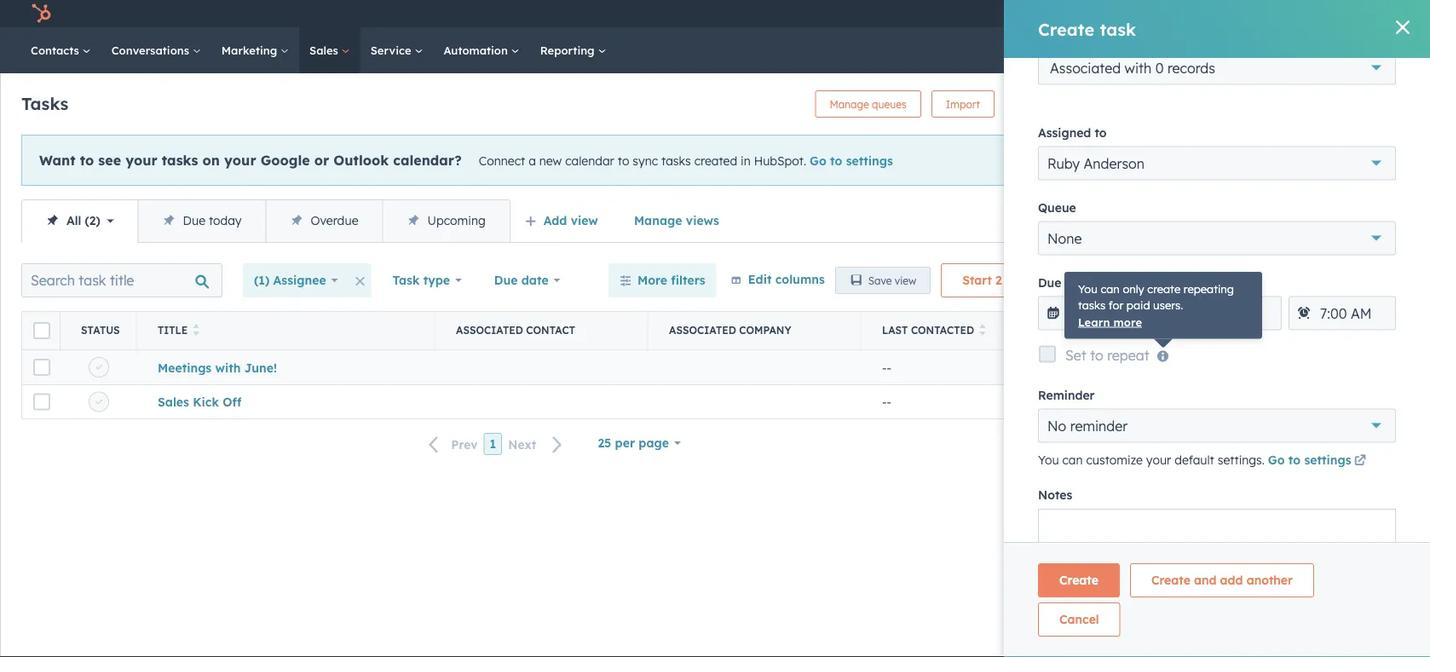 Task type: locate. For each thing, give the bounding box(es) containing it.
can inside "now you can stay on top of your daily work, keep track of your schedule, and manage your leads all in one place."
[[1184, 409, 1205, 424]]

associated for associated with 0 records
[[1050, 59, 1121, 76]]

repeat
[[1107, 346, 1150, 363]]

associated company column header
[[649, 312, 862, 349]]

view right add
[[571, 213, 598, 228]]

sales kick off
[[158, 394, 242, 409]]

now you can stay on top of your daily work, keep track of your schedule, and manage your leads all in one place.
[[1124, 409, 1417, 465]]

associated left the contact in the left of the page
[[456, 324, 523, 337]]

search button
[[1386, 36, 1415, 65]]

associated down the filters
[[669, 324, 736, 337]]

1 horizontal spatial settings
[[1305, 452, 1352, 467]]

0 horizontal spatial and
[[1194, 573, 1217, 588]]

in inside "now you can stay on top of your daily work, keep track of your schedule, and manage your leads all in one place."
[[1407, 430, 1417, 444]]

1 horizontal spatial due
[[494, 273, 518, 288]]

1 horizontal spatial can
[[1101, 282, 1120, 296]]

sales left kick
[[158, 394, 189, 409]]

automation
[[444, 43, 511, 57]]

and down top
[[1255, 430, 1276, 444]]

manage inside "link"
[[634, 213, 682, 228]]

next button
[[502, 433, 573, 456]]

last left contacted
[[882, 324, 908, 337]]

0 horizontal spatial press to sort. image
[[193, 324, 199, 336]]

1 vertical spatial go
[[1268, 452, 1285, 467]]

you up learn
[[1078, 282, 1098, 296]]

0 horizontal spatial with
[[215, 360, 241, 375]]

due date down none
[[1038, 275, 1092, 290]]

settings inside want to see your tasks on your google or outlook calendar? alert
[[846, 153, 893, 168]]

been
[[1250, 129, 1283, 146]]

tasks right sync
[[662, 153, 691, 168]]

go right the one
[[1268, 452, 1285, 467]]

and inside "now you can stay on top of your daily work, keep track of your schedule, and manage your leads all in one place."
[[1255, 430, 1276, 444]]

0
[[1156, 59, 1164, 76]]

conversations
[[111, 43, 192, 57]]

create left add
[[1152, 573, 1191, 588]]

go for go to prospecting
[[1208, 481, 1225, 496]]

2 inside navigation
[[89, 213, 96, 228]]

1 vertical spatial you
[[1038, 452, 1059, 467]]

reporting
[[540, 43, 598, 57]]

no
[[1048, 417, 1067, 434]]

date up learn
[[1065, 275, 1092, 290]]

settings
[[846, 153, 893, 168], [1305, 452, 1352, 467]]

sales
[[309, 43, 342, 57], [158, 394, 189, 409]]

manage inside tasks banner
[[830, 98, 869, 110]]

tasks up learn
[[1078, 298, 1106, 312]]

settings image
[[1247, 7, 1263, 23]]

1 horizontal spatial sales
[[309, 43, 342, 57]]

0 horizontal spatial settings
[[846, 153, 893, 168]]

service
[[371, 43, 415, 57]]

1 horizontal spatial press to sort. element
[[979, 324, 986, 338]]

0 horizontal spatial sales
[[158, 394, 189, 409]]

menu
[[1070, 0, 1410, 27]]

close image
[[1058, 156, 1068, 166]]

to for assigned to
[[1095, 125, 1107, 140]]

your down 'track'
[[1146, 452, 1171, 467]]

1 vertical spatial go to settings link
[[1268, 451, 1369, 471]]

created
[[694, 153, 737, 168]]

status
[[81, 324, 120, 337]]

filters
[[671, 273, 706, 288]]

0 vertical spatial you
[[1078, 282, 1098, 296]]

HH:MM text field
[[1289, 296, 1396, 330]]

can for settings.
[[1063, 452, 1083, 467]]

column header
[[22, 312, 61, 349]]

marketplaces button
[[1173, 0, 1208, 27]]

self
[[1330, 6, 1350, 20]]

prev
[[451, 437, 478, 452]]

0 horizontal spatial date
[[521, 273, 549, 288]]

0 horizontal spatial 2
[[89, 213, 96, 228]]

1 horizontal spatial and
[[1255, 430, 1276, 444]]

manage left queues
[[830, 98, 869, 110]]

navigation
[[21, 199, 510, 243]]

due up associated contact
[[494, 273, 518, 288]]

view right 'save'
[[895, 274, 917, 287]]

associated inside popup button
[[1050, 59, 1121, 76]]

tasks inside 'button'
[[1006, 273, 1037, 288]]

2 horizontal spatial associated
[[1050, 59, 1121, 76]]

1 horizontal spatial date
[[1065, 275, 1092, 290]]

1 horizontal spatial view
[[895, 274, 917, 287]]

press to sort. element right contacted
[[979, 324, 986, 338]]

type
[[423, 273, 450, 288]]

go to prospecting
[[1208, 481, 1315, 496]]

help image
[[1219, 8, 1234, 23]]

last up set
[[1053, 324, 1079, 337]]

manage for manage queues
[[830, 98, 869, 110]]

1 horizontal spatial go to settings link
[[1268, 451, 1369, 471]]

close image
[[1396, 20, 1410, 34]]

settings left link opens in a new window image
[[1305, 452, 1352, 467]]

and left add
[[1194, 573, 1217, 588]]

upgrade image
[[1072, 7, 1087, 23]]

hubspot image
[[31, 3, 51, 24]]

go to settings link inside want to see your tasks on your google or outlook calendar? alert
[[810, 153, 893, 168]]

go right the hubspot.
[[810, 153, 827, 168]]

2 press to sort. element from the left
[[979, 324, 986, 338]]

with left 0
[[1125, 59, 1152, 76]]

meetings with june!
[[158, 360, 277, 375]]

want to see your tasks on your google or outlook calendar? alert
[[21, 135, 1089, 186]]

1 button
[[484, 433, 502, 455]]

contacts
[[31, 43, 82, 57]]

associated contact
[[456, 324, 575, 337]]

0 horizontal spatial manage
[[634, 213, 682, 228]]

manage
[[830, 98, 869, 110], [634, 213, 682, 228]]

1 horizontal spatial press to sort. image
[[979, 324, 986, 336]]

edit columns
[[748, 272, 825, 287]]

in right the all
[[1407, 430, 1417, 444]]

0 horizontal spatial you
[[1038, 452, 1059, 467]]

0 horizontal spatial can
[[1063, 452, 1083, 467]]

1 horizontal spatial manage
[[830, 98, 869, 110]]

queue
[[1038, 200, 1076, 215]]

-
[[882, 360, 887, 375], [887, 360, 892, 375], [1053, 360, 1057, 375], [1057, 360, 1062, 375], [882, 394, 887, 409], [887, 394, 892, 409], [1053, 394, 1057, 409], [1057, 394, 1062, 409]]

0 vertical spatial 2
[[89, 213, 96, 228]]

0 vertical spatial in
[[741, 153, 751, 168]]

with left june!
[[215, 360, 241, 375]]

0 vertical spatial manage
[[830, 98, 869, 110]]

last engagement
[[1053, 324, 1155, 337]]

your right see
[[125, 151, 157, 168]]

0 vertical spatial and
[[1255, 430, 1276, 444]]

go to settings
[[1268, 452, 1352, 467]]

tasks right start
[[1006, 273, 1037, 288]]

tasks up due today link
[[162, 151, 198, 168]]

due down none
[[1038, 275, 1062, 290]]

search image
[[1395, 44, 1406, 56]]

last
[[882, 324, 908, 337], [1053, 324, 1079, 337]]

tasks banner
[[21, 85, 1089, 118]]

reporting link
[[530, 27, 617, 73]]

1 vertical spatial on
[[1236, 409, 1250, 424]]

0 horizontal spatial due date
[[494, 273, 549, 288]]

anderson
[[1084, 155, 1145, 172]]

automation link
[[433, 27, 530, 73]]

press to sort. image
[[193, 324, 199, 336], [979, 324, 986, 336]]

1 vertical spatial with
[[215, 360, 241, 375]]

0 horizontal spatial due
[[183, 213, 205, 228]]

2 vertical spatial can
[[1063, 452, 1083, 467]]

manage for manage views
[[634, 213, 682, 228]]

1 press to sort. image from the left
[[193, 324, 199, 336]]

to down settings. at bottom
[[1228, 481, 1241, 496]]

due date up associated contact
[[494, 273, 549, 288]]

0 horizontal spatial associated
[[456, 324, 523, 337]]

start 2 tasks button
[[941, 263, 1076, 297]]

can right you
[[1184, 409, 1205, 424]]

view for save view
[[895, 274, 917, 287]]

paid
[[1127, 298, 1150, 312]]

due inside navigation
[[183, 213, 205, 228]]

0 vertical spatial with
[[1125, 59, 1152, 76]]

create and add another button
[[1130, 563, 1314, 598]]

can down no reminder
[[1063, 452, 1083, 467]]

0 horizontal spatial press to sort. element
[[193, 324, 199, 338]]

press to sort. image right contacted
[[979, 324, 986, 336]]

25 per page
[[598, 436, 669, 451]]

with for associated
[[1125, 59, 1152, 76]]

in right created at the top of page
[[741, 153, 751, 168]]

sales kick off button
[[158, 394, 242, 409]]

0 horizontal spatial go to settings link
[[810, 153, 893, 168]]

1 horizontal spatial last
[[1053, 324, 1079, 337]]

ruby
[[1048, 155, 1080, 172]]

2 vertical spatial go
[[1208, 481, 1225, 496]]

go to settings link for connect a new calendar to sync tasks created in hubspot.
[[810, 153, 893, 168]]

to down manage
[[1289, 452, 1301, 467]]

0 vertical spatial of
[[1275, 409, 1287, 424]]

0 vertical spatial go to settings link
[[810, 153, 893, 168]]

task status: not completed image
[[95, 399, 102, 406]]

0 horizontal spatial in
[[741, 153, 751, 168]]

0 horizontal spatial on
[[202, 151, 220, 168]]

0 vertical spatial sales
[[309, 43, 342, 57]]

press to sort. element
[[193, 324, 199, 338], [979, 324, 986, 338]]

set to repeat
[[1066, 346, 1150, 363]]

your down daily
[[1330, 430, 1355, 444]]

go to settings link down manage
[[1268, 451, 1369, 471]]

2 inside 'button'
[[996, 273, 1002, 288]]

you for you can customize your default settings.
[[1038, 452, 1059, 467]]

see
[[98, 151, 121, 168]]

link opens in a new window image
[[1355, 455, 1366, 467]]

tasks inside you can only create repeating tasks for paid users. learn more
[[1078, 298, 1106, 312]]

1 last from the left
[[882, 324, 908, 337]]

manage queues
[[830, 98, 907, 110]]

sync
[[633, 153, 658, 168]]

june!
[[244, 360, 277, 375]]

date inside due date popup button
[[521, 273, 549, 288]]

in
[[741, 153, 751, 168], [1407, 430, 1417, 444]]

press to sort. image for title
[[193, 324, 199, 336]]

you for you can only create repeating tasks for paid users. learn more
[[1078, 282, 1098, 296]]

panel
[[1179, 129, 1217, 146]]

1 vertical spatial manage
[[634, 213, 682, 228]]

1 horizontal spatial you
[[1078, 282, 1098, 296]]

1 vertical spatial sales
[[158, 394, 189, 409]]

want
[[39, 151, 75, 168]]

2 last from the left
[[1053, 324, 1079, 337]]

no reminder
[[1048, 417, 1128, 434]]

task type
[[393, 273, 450, 288]]

can inside you can only create repeating tasks for paid users. learn more
[[1101, 282, 1120, 296]]

1 vertical spatial 2
[[996, 273, 1002, 288]]

associated with 0 records button
[[1038, 51, 1396, 85]]

can up for
[[1101, 282, 1120, 296]]

has
[[1222, 129, 1246, 146]]

meetings with june! button
[[158, 360, 277, 375]]

upcoming
[[427, 213, 486, 228]]

users.
[[1153, 298, 1183, 312]]

1 vertical spatial in
[[1407, 430, 1417, 444]]

1 vertical spatial view
[[895, 274, 917, 287]]

tasks
[[21, 92, 68, 114]]

Search HubSpot search field
[[1191, 36, 1400, 65]]

2 press to sort. image from the left
[[979, 324, 986, 336]]

due date element
[[1289, 296, 1396, 330]]

due left 'today'
[[183, 213, 205, 228]]

date up associated contact column header
[[521, 273, 549, 288]]

0 vertical spatial on
[[202, 151, 220, 168]]

manage queues link
[[815, 90, 921, 118]]

stay
[[1208, 409, 1232, 424]]

0 vertical spatial go
[[810, 153, 827, 168]]

to right set
[[1090, 346, 1104, 363]]

(1)
[[254, 273, 270, 288]]

you inside you can only create repeating tasks for paid users. learn more
[[1078, 282, 1098, 296]]

2 horizontal spatial can
[[1184, 409, 1205, 424]]

0 vertical spatial can
[[1101, 282, 1120, 296]]

1 vertical spatial and
[[1194, 573, 1217, 588]]

0 horizontal spatial last
[[882, 324, 908, 337]]

you down no
[[1038, 452, 1059, 467]]

1 horizontal spatial 2
[[996, 273, 1002, 288]]

none
[[1048, 230, 1082, 247]]

of right top
[[1275, 409, 1287, 424]]

view
[[571, 213, 598, 228], [895, 274, 917, 287]]

your left google
[[224, 151, 256, 168]]

--
[[882, 360, 892, 375], [1053, 360, 1062, 375], [882, 394, 892, 409], [1053, 394, 1062, 409]]

to left see
[[80, 151, 94, 168]]

create up cancel
[[1060, 573, 1099, 588]]

go to settings link for you can customize your default settings.
[[1268, 451, 1369, 471]]

all ( 2 )
[[66, 213, 100, 228]]

last for last engagement
[[1053, 324, 1079, 337]]

1 press to sort. element from the left
[[193, 324, 199, 338]]

1 horizontal spatial of
[[1275, 409, 1287, 424]]

0 horizontal spatial view
[[571, 213, 598, 228]]

associated down create task
[[1050, 59, 1121, 76]]

1 vertical spatial settings
[[1305, 452, 1352, 467]]

0 vertical spatial settings
[[846, 153, 893, 168]]

0 horizontal spatial of
[[1156, 430, 1167, 444]]

settings down manage queues
[[846, 153, 893, 168]]

press to sort. element right title on the left
[[193, 324, 199, 338]]

0 vertical spatial prospecting
[[1190, 146, 1271, 163]]

press to sort. image right title on the left
[[193, 324, 199, 336]]

create left the task
[[1038, 18, 1095, 40]]

connect
[[479, 153, 525, 168]]

2 right start
[[996, 273, 1002, 288]]

2 right all
[[89, 213, 96, 228]]

more
[[638, 273, 667, 288]]

1 horizontal spatial go
[[1208, 481, 1225, 496]]

hubspot.
[[754, 153, 807, 168]]

you
[[1078, 282, 1098, 296], [1038, 452, 1059, 467]]

manage
[[1280, 430, 1326, 444]]

0 horizontal spatial go
[[810, 153, 827, 168]]

2 horizontal spatial go
[[1268, 452, 1285, 467]]

on up "due today"
[[202, 151, 220, 168]]

of down you
[[1156, 430, 1167, 444]]

on left top
[[1236, 409, 1250, 424]]

view inside popup button
[[571, 213, 598, 228]]

go to settings link down manage queues
[[810, 153, 893, 168]]

1 horizontal spatial associated
[[669, 324, 736, 337]]

manage views
[[634, 213, 719, 228]]

task
[[1100, 18, 1136, 40]]

Due date text field
[[1038, 296, 1282, 330]]

view inside button
[[895, 274, 917, 287]]

company
[[739, 324, 791, 337]]

1 vertical spatial can
[[1184, 409, 1205, 424]]

in inside want to see your tasks on your google or outlook calendar? alert
[[741, 153, 751, 168]]

with inside popup button
[[1125, 59, 1152, 76]]

sales left service
[[309, 43, 342, 57]]

replaced
[[1287, 129, 1347, 146]]

1 horizontal spatial in
[[1407, 430, 1417, 444]]

0 vertical spatial view
[[571, 213, 598, 228]]

Search task title search field
[[21, 263, 222, 297]]

tooltip
[[1065, 272, 1262, 339]]

manage left views
[[634, 213, 682, 228]]

1 horizontal spatial on
[[1236, 409, 1250, 424]]

to for want to see your tasks on your google or outlook calendar?
[[80, 151, 94, 168]]

save view button
[[835, 267, 931, 294]]

due inside popup button
[[494, 273, 518, 288]]

1 horizontal spatial with
[[1125, 59, 1152, 76]]

view for add view
[[571, 213, 598, 228]]

to up ruby anderson
[[1095, 125, 1107, 140]]

create button
[[1038, 563, 1120, 598]]

1 horizontal spatial due date
[[1038, 275, 1092, 290]]

(1) assignee
[[254, 273, 326, 288]]

start
[[963, 273, 992, 288]]

go down default
[[1208, 481, 1225, 496]]

edit
[[748, 272, 772, 287]]



Task type: vqa. For each thing, say whether or not it's contained in the screenshot.
James Peterson image
no



Task type: describe. For each thing, give the bounding box(es) containing it.
reminder
[[1038, 387, 1095, 402]]

no reminder button
[[1038, 409, 1396, 443]]

google
[[261, 151, 310, 168]]

hubspot link
[[20, 3, 64, 24]]

help button
[[1212, 0, 1241, 27]]

cancel
[[1060, 612, 1099, 627]]

place.
[[1266, 450, 1299, 465]]

all
[[66, 213, 81, 228]]

overdue
[[311, 213, 358, 228]]

queues
[[872, 98, 907, 110]]

upgrade
[[1091, 8, 1137, 22]]

to left sync
[[618, 153, 629, 168]]

customize
[[1086, 452, 1143, 467]]

(1) assignee button
[[243, 263, 349, 297]]

today
[[209, 213, 242, 228]]

last contacted
[[882, 324, 974, 337]]

1 vertical spatial of
[[1156, 430, 1167, 444]]

2 horizontal spatial due
[[1038, 275, 1062, 290]]

to for go to settings
[[1289, 452, 1301, 467]]

reminder
[[1070, 417, 1128, 434]]

last for last contacted
[[882, 324, 908, 337]]

one
[[1242, 450, 1263, 465]]

marketplaces image
[[1183, 8, 1198, 23]]

manage views link
[[623, 204, 730, 238]]

records
[[1168, 59, 1216, 76]]

your up manage
[[1290, 409, 1315, 424]]

1
[[490, 437, 496, 452]]

add
[[544, 213, 567, 228]]

conversations link
[[101, 27, 211, 73]]

create task
[[1038, 18, 1136, 40]]

now
[[1132, 409, 1157, 424]]

link opens in a new window image
[[1355, 451, 1366, 471]]

press to sort. element for last contacted
[[979, 324, 986, 338]]

tooltip containing you can only create repeating tasks for paid users.
[[1065, 272, 1262, 339]]

on inside alert
[[202, 151, 220, 168]]

self made
[[1330, 6, 1383, 20]]

with for meetings
[[215, 360, 241, 375]]

learn
[[1078, 315, 1110, 329]]

and inside button
[[1194, 573, 1217, 588]]

25 per page button
[[587, 426, 692, 460]]

pagination navigation
[[419, 433, 573, 456]]

due date inside popup button
[[494, 273, 549, 288]]

another
[[1247, 573, 1293, 588]]

more filters link
[[609, 263, 717, 297]]

calendar
[[565, 153, 614, 168]]

notifications image
[[1276, 8, 1291, 23]]

ruby anderson image
[[1312, 6, 1327, 21]]

sales for sales kick off
[[158, 394, 189, 409]]

ruby anderson button
[[1038, 146, 1396, 180]]

save view
[[868, 274, 917, 287]]

go inside alert
[[810, 153, 827, 168]]

menu containing self made
[[1070, 0, 1410, 27]]

create for create and add another
[[1152, 573, 1191, 588]]

to for set to repeat
[[1090, 346, 1104, 363]]

save
[[868, 274, 892, 287]]

calling icon image
[[1147, 7, 1162, 22]]

create for create
[[1060, 573, 1099, 588]]

add view button
[[514, 204, 613, 238]]

page
[[639, 436, 669, 451]]

task type button
[[381, 263, 473, 297]]

want to see your tasks on your google or outlook calendar?
[[39, 151, 462, 168]]

repeating
[[1184, 282, 1234, 296]]

press to sort. element for title
[[193, 324, 199, 338]]

sales for sales
[[309, 43, 342, 57]]

sales link
[[299, 27, 360, 73]]

work,
[[1349, 409, 1379, 424]]

on inside "now you can stay on top of your daily work, keep track of your schedule, and manage your leads all in one place."
[[1236, 409, 1250, 424]]

contacted
[[911, 324, 974, 337]]

schedule,
[[1199, 430, 1251, 444]]

import link
[[932, 90, 995, 118]]

more
[[1114, 315, 1142, 329]]

create for create task
[[1038, 18, 1095, 40]]

off
[[223, 394, 242, 409]]

columns
[[775, 272, 825, 287]]

daily
[[1319, 409, 1346, 424]]

due today
[[183, 213, 242, 228]]

1 vertical spatial prospecting
[[1244, 481, 1315, 496]]

due date button
[[483, 263, 571, 297]]

engagement
[[1082, 324, 1155, 337]]

marketing link
[[211, 27, 299, 73]]

prospecting inside this panel has been replaced by the prospecting workspace
[[1190, 146, 1271, 163]]

can for tasks
[[1101, 282, 1120, 296]]

task status: not completed image
[[95, 364, 102, 371]]

track
[[1124, 430, 1152, 444]]

meetings
[[158, 360, 212, 375]]

associated contact column header
[[436, 312, 649, 349]]

you can only create repeating tasks for paid users. learn more
[[1078, 282, 1234, 329]]

to right the hubspot.
[[830, 153, 843, 168]]

status column header
[[61, 312, 137, 349]]

title
[[158, 324, 188, 337]]

notifications button
[[1269, 0, 1298, 27]]

create
[[1148, 282, 1181, 296]]

create and add another
[[1152, 573, 1293, 588]]

you
[[1161, 409, 1181, 424]]

press to sort. image for last contacted
[[979, 324, 986, 336]]

settings link
[[1244, 5, 1266, 23]]

go for go to settings
[[1268, 452, 1285, 467]]

connect a new calendar to sync tasks created in hubspot. go to settings
[[479, 153, 893, 168]]

associated for associated contact
[[456, 324, 523, 337]]

task
[[393, 273, 420, 288]]

a
[[529, 153, 536, 168]]

set
[[1066, 346, 1087, 363]]

navigation containing all
[[21, 199, 510, 243]]

kick
[[193, 394, 219, 409]]

your down you
[[1171, 430, 1196, 444]]

keep
[[1382, 409, 1409, 424]]

add view
[[544, 213, 598, 228]]

assigned
[[1038, 125, 1091, 140]]

start 2 tasks
[[963, 273, 1037, 288]]

this panel has been replaced by the prospecting workspace
[[1147, 129, 1394, 163]]

new
[[539, 153, 562, 168]]

associated for associated company
[[669, 324, 736, 337]]

assignee
[[273, 273, 326, 288]]

to for go to prospecting
[[1228, 481, 1241, 496]]

cancel button
[[1038, 603, 1121, 637]]

due today link
[[138, 200, 266, 242]]

for
[[1109, 298, 1124, 312]]

associated company
[[669, 324, 791, 337]]

notes
[[1038, 487, 1073, 502]]

the
[[1372, 129, 1394, 146]]



